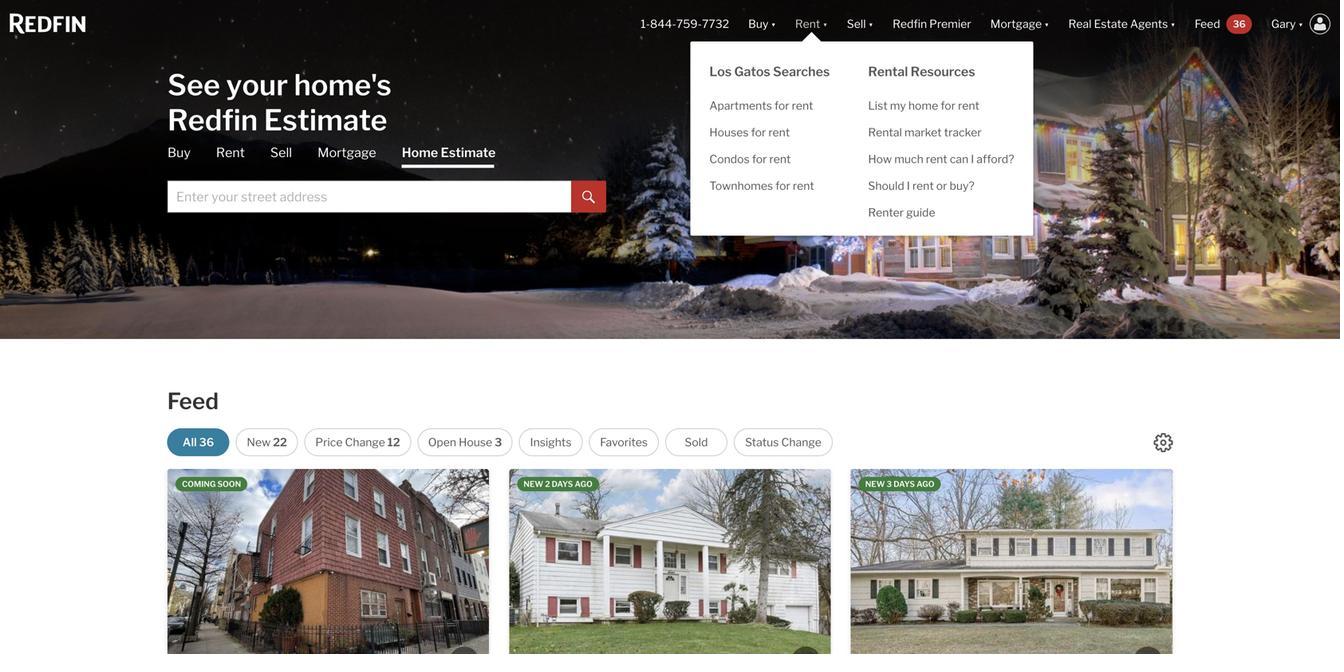 Task type: describe. For each thing, give the bounding box(es) containing it.
1 vertical spatial feed
[[167, 388, 219, 415]]

1 photo of 7 yorkshire dr, suffern, ny 10901 image from the left
[[509, 469, 831, 654]]

22
[[273, 436, 287, 449]]

1-844-759-7732 link
[[641, 17, 729, 31]]

5 ▾ from the left
[[1171, 17, 1176, 31]]

sell ▾ button
[[837, 0, 883, 48]]

searches
[[773, 64, 830, 79]]

coming soon
[[182, 479, 241, 489]]

list my home for rent
[[868, 99, 980, 112]]

2 photo of 105 roebling st, williamsburg, ny 11211 image from the left
[[489, 469, 811, 654]]

rental market tracker
[[868, 126, 982, 139]]

rental for rental resources
[[868, 64, 908, 79]]

buy?
[[950, 179, 975, 193]]

3 inside open house option
[[495, 436, 502, 449]]

Favorites radio
[[589, 428, 659, 456]]

apartments for rent
[[709, 99, 813, 112]]

insights
[[530, 436, 572, 449]]

home's
[[294, 67, 392, 103]]

how
[[868, 152, 892, 166]]

houses
[[709, 126, 749, 139]]

redfin premier button
[[883, 0, 981, 48]]

for right home
[[941, 99, 956, 112]]

buy ▾
[[748, 17, 776, 31]]

1 photo of 105 roebling st, williamsburg, ny 11211 image from the left
[[168, 469, 489, 654]]

1 horizontal spatial estimate
[[441, 145, 496, 160]]

sell for sell ▾
[[847, 17, 866, 31]]

all 36
[[183, 436, 214, 449]]

renter guide link
[[849, 199, 1033, 226]]

can
[[950, 152, 969, 166]]

agents
[[1130, 17, 1168, 31]]

2 photo of 7 yorkshire dr, suffern, ny 10901 image from the left
[[831, 469, 1152, 654]]

how much rent can i afford?
[[868, 152, 1014, 166]]

1-
[[641, 17, 650, 31]]

sell ▾ button
[[847, 0, 874, 48]]

change for price
[[345, 436, 385, 449]]

mortgage ▾ button
[[981, 0, 1059, 48]]

Sold radio
[[665, 428, 727, 456]]

sell link
[[270, 144, 292, 162]]

redfin inside button
[[893, 17, 927, 31]]

mortgage link
[[318, 144, 376, 162]]

open house 3
[[428, 436, 502, 449]]

real estate agents ▾ link
[[1069, 0, 1176, 48]]

townhomes
[[709, 179, 773, 193]]

rent ▾
[[795, 17, 828, 31]]

2
[[545, 479, 550, 489]]

mortgage ▾ button
[[991, 0, 1049, 48]]

list
[[868, 99, 888, 112]]

mortgage for mortgage ▾
[[991, 17, 1042, 31]]

home
[[909, 99, 938, 112]]

premier
[[930, 17, 971, 31]]

buy for buy
[[168, 145, 191, 160]]

open
[[428, 436, 456, 449]]

buy ▾ button
[[748, 0, 776, 48]]

status change
[[745, 436, 822, 449]]

rent ▾ button
[[795, 0, 828, 48]]

mortgage ▾
[[991, 17, 1049, 31]]

how much rent can i afford? link
[[849, 146, 1033, 173]]

Enter your street address search field
[[168, 181, 571, 213]]

36 inside 'all' radio
[[199, 436, 214, 449]]

▾ for gary ▾
[[1298, 17, 1304, 31]]

sell ▾
[[847, 17, 874, 31]]

status
[[745, 436, 779, 449]]

afford?
[[977, 152, 1014, 166]]

rental resources
[[868, 64, 975, 79]]

see
[[168, 67, 220, 103]]

1 vertical spatial 3
[[887, 479, 892, 489]]

844-
[[650, 17, 676, 31]]

mortgage for mortgage
[[318, 145, 376, 160]]

renter guide
[[868, 206, 935, 219]]

home
[[402, 145, 438, 160]]

for for apartments for rent
[[775, 99, 790, 112]]

rent up tracker
[[958, 99, 980, 112]]

▾ for rent ▾
[[823, 17, 828, 31]]

0 vertical spatial 36
[[1233, 18, 1246, 30]]

gatos
[[734, 64, 770, 79]]

▾ for sell ▾
[[868, 17, 874, 31]]

gary ▾
[[1271, 17, 1304, 31]]

houses for rent link
[[690, 119, 849, 146]]

home estimate
[[402, 145, 496, 160]]

should
[[868, 179, 904, 193]]

1 photo of 1 astri ct, suffern, ny 10901 image from the left
[[851, 469, 1173, 654]]

list my home for rent link
[[849, 93, 1033, 119]]

price
[[315, 436, 343, 449]]

submit search image
[[582, 191, 595, 204]]

house
[[459, 436, 492, 449]]

rental market tracker link
[[849, 119, 1033, 146]]

buy for buy ▾
[[748, 17, 769, 31]]

apartments for rent link
[[690, 93, 849, 119]]

rent for should i rent or buy?
[[913, 179, 934, 193]]

tab list containing buy
[[168, 144, 606, 213]]

apartments
[[709, 99, 772, 112]]

rent for rent ▾
[[795, 17, 820, 31]]

soon
[[217, 479, 241, 489]]

rent for how much rent can i afford?
[[926, 152, 947, 166]]



Task type: locate. For each thing, give the bounding box(es) containing it.
sell right rent ▾
[[847, 17, 866, 31]]

0 horizontal spatial 36
[[199, 436, 214, 449]]

rent left the or at the right top of the page
[[913, 179, 934, 193]]

i right can
[[971, 152, 974, 166]]

redfin left premier
[[893, 17, 927, 31]]

1-844-759-7732
[[641, 17, 729, 31]]

change left 12
[[345, 436, 385, 449]]

sell down see your home's redfin estimate on the top left
[[270, 145, 292, 160]]

rent
[[795, 17, 820, 31], [216, 145, 245, 160]]

dialog
[[690, 32, 1033, 236]]

estate
[[1094, 17, 1128, 31]]

1 horizontal spatial rent
[[795, 17, 820, 31]]

feed up all
[[167, 388, 219, 415]]

sell inside dropdown button
[[847, 17, 866, 31]]

1 horizontal spatial feed
[[1195, 17, 1220, 31]]

▾
[[771, 17, 776, 31], [823, 17, 828, 31], [868, 17, 874, 31], [1044, 17, 1049, 31], [1171, 17, 1176, 31], [1298, 17, 1304, 31]]

days for 2
[[552, 479, 573, 489]]

houses for rent
[[709, 126, 790, 139]]

6 ▾ from the left
[[1298, 17, 1304, 31]]

0 horizontal spatial ago
[[575, 479, 593, 489]]

rent inside tab list
[[216, 145, 245, 160]]

36 left "gary"
[[1233, 18, 1246, 30]]

0 vertical spatial i
[[971, 152, 974, 166]]

for for condos for rent
[[752, 152, 767, 166]]

los gatos searches
[[709, 64, 830, 79]]

your
[[226, 67, 288, 103]]

0 vertical spatial sell
[[847, 17, 866, 31]]

2 ▾ from the left
[[823, 17, 828, 31]]

condos for rent link
[[690, 146, 849, 173]]

Price Change radio
[[304, 428, 411, 456]]

rent for condos for rent
[[769, 152, 791, 166]]

ago for new 2 days ago
[[575, 479, 593, 489]]

see your home's redfin estimate
[[168, 67, 392, 138]]

0 vertical spatial mortgage
[[991, 17, 1042, 31]]

favorites
[[600, 436, 648, 449]]

should i rent or buy? link
[[849, 173, 1033, 199]]

estimate up mortgage link
[[264, 103, 387, 138]]

much
[[894, 152, 924, 166]]

estimate inside see your home's redfin estimate
[[264, 103, 387, 138]]

new for new 3 days ago
[[865, 479, 885, 489]]

rent
[[792, 99, 813, 112], [958, 99, 980, 112], [769, 126, 790, 139], [769, 152, 791, 166], [926, 152, 947, 166], [793, 179, 814, 193], [913, 179, 934, 193]]

rent down 'apartments for rent' link on the top right of the page
[[769, 126, 790, 139]]

2 new from the left
[[865, 479, 885, 489]]

1 ago from the left
[[575, 479, 593, 489]]

1 days from the left
[[552, 479, 573, 489]]

0 horizontal spatial estimate
[[264, 103, 387, 138]]

0 horizontal spatial days
[[552, 479, 573, 489]]

36 right all
[[199, 436, 214, 449]]

tab list
[[168, 144, 606, 213]]

0 horizontal spatial change
[[345, 436, 385, 449]]

buy ▾ button
[[739, 0, 786, 48]]

3 ▾ from the left
[[868, 17, 874, 31]]

buy right '7732'
[[748, 17, 769, 31]]

0 horizontal spatial mortgage
[[318, 145, 376, 160]]

real estate agents ▾
[[1069, 17, 1176, 31]]

new
[[247, 436, 271, 449]]

new for new 2 days ago
[[524, 479, 543, 489]]

option group
[[167, 428, 833, 456]]

rental up my
[[868, 64, 908, 79]]

759-
[[676, 17, 702, 31]]

0 horizontal spatial buy
[[168, 145, 191, 160]]

rental up how
[[868, 126, 902, 139]]

0 horizontal spatial feed
[[167, 388, 219, 415]]

rent down searches
[[792, 99, 813, 112]]

1 vertical spatial 36
[[199, 436, 214, 449]]

rent link
[[216, 144, 245, 162]]

rent for townhomes for rent
[[793, 179, 814, 193]]

mortgage inside dropdown button
[[991, 17, 1042, 31]]

market
[[905, 126, 942, 139]]

my
[[890, 99, 906, 112]]

option group containing all
[[167, 428, 833, 456]]

rent inside 'link'
[[913, 179, 934, 193]]

for down apartments for rent
[[751, 126, 766, 139]]

redfin inside see your home's redfin estimate
[[168, 103, 258, 138]]

1 vertical spatial i
[[907, 179, 910, 193]]

rent inside 'dropdown button'
[[795, 17, 820, 31]]

1 horizontal spatial ago
[[917, 479, 935, 489]]

or
[[936, 179, 947, 193]]

1 horizontal spatial 36
[[1233, 18, 1246, 30]]

2 photo of 1 astri ct, suffern, ny 10901 image from the left
[[1172, 469, 1340, 654]]

rent for houses for rent
[[769, 126, 790, 139]]

▾ right agents
[[1171, 17, 1176, 31]]

new 2 days ago
[[524, 479, 593, 489]]

▾ inside 'dropdown button'
[[823, 17, 828, 31]]

4 ▾ from the left
[[1044, 17, 1049, 31]]

should i rent or buy?
[[868, 179, 975, 193]]

condos
[[709, 152, 750, 166]]

▾ left the sell ▾
[[823, 17, 828, 31]]

1 horizontal spatial buy
[[748, 17, 769, 31]]

for up houses for rent link
[[775, 99, 790, 112]]

0 horizontal spatial 3
[[495, 436, 502, 449]]

2 ago from the left
[[917, 479, 935, 489]]

buy
[[748, 17, 769, 31], [168, 145, 191, 160]]

0 vertical spatial estimate
[[264, 103, 387, 138]]

0 vertical spatial feed
[[1195, 17, 1220, 31]]

1 vertical spatial buy
[[168, 145, 191, 160]]

sold
[[685, 436, 708, 449]]

New radio
[[236, 428, 298, 456]]

gary
[[1271, 17, 1296, 31]]

resources
[[911, 64, 975, 79]]

mortgage up enter your street address search box
[[318, 145, 376, 160]]

for for townhomes for rent
[[776, 179, 791, 193]]

0 horizontal spatial new
[[524, 479, 543, 489]]

0 vertical spatial redfin
[[893, 17, 927, 31]]

1 vertical spatial rental
[[868, 126, 902, 139]]

0 horizontal spatial redfin
[[168, 103, 258, 138]]

1 rental from the top
[[868, 64, 908, 79]]

rent down houses for rent link
[[769, 152, 791, 166]]

new 3 days ago
[[865, 479, 935, 489]]

mortgage
[[991, 17, 1042, 31], [318, 145, 376, 160]]

photo of 1 astri ct, suffern, ny 10901 image
[[851, 469, 1173, 654], [1172, 469, 1340, 654]]

sell for sell
[[270, 145, 292, 160]]

1 vertical spatial sell
[[270, 145, 292, 160]]

1 horizontal spatial days
[[894, 479, 915, 489]]

1 ▾ from the left
[[771, 17, 776, 31]]

rent right buy ▾
[[795, 17, 820, 31]]

for
[[775, 99, 790, 112], [941, 99, 956, 112], [751, 126, 766, 139], [752, 152, 767, 166], [776, 179, 791, 193]]

buy inside buy ▾ dropdown button
[[748, 17, 769, 31]]

▾ for buy ▾
[[771, 17, 776, 31]]

1 vertical spatial rent
[[216, 145, 245, 160]]

change for status
[[781, 436, 822, 449]]

1 horizontal spatial sell
[[847, 17, 866, 31]]

for for houses for rent
[[751, 126, 766, 139]]

all
[[183, 436, 197, 449]]

los
[[709, 64, 732, 79]]

rental for rental market tracker
[[868, 126, 902, 139]]

new 22
[[247, 436, 287, 449]]

townhomes for rent
[[709, 179, 814, 193]]

12
[[388, 436, 400, 449]]

2 change from the left
[[781, 436, 822, 449]]

feed right agents
[[1195, 17, 1220, 31]]

rent for rent
[[216, 145, 245, 160]]

townhomes for rent link
[[690, 173, 849, 199]]

rent left sell link
[[216, 145, 245, 160]]

ago for new 3 days ago
[[917, 479, 935, 489]]

▾ for mortgage ▾
[[1044, 17, 1049, 31]]

days
[[552, 479, 573, 489], [894, 479, 915, 489]]

redfin premier
[[893, 17, 971, 31]]

buy left rent link on the left top of the page
[[168, 145, 191, 160]]

Insights radio
[[519, 428, 583, 456]]

0 vertical spatial 3
[[495, 436, 502, 449]]

change right status
[[781, 436, 822, 449]]

tracker
[[944, 126, 982, 139]]

2 rental from the top
[[868, 126, 902, 139]]

photo of 7 yorkshire dr, suffern, ny 10901 image
[[509, 469, 831, 654], [831, 469, 1152, 654]]

1 horizontal spatial i
[[971, 152, 974, 166]]

0 horizontal spatial rent
[[216, 145, 245, 160]]

0 horizontal spatial i
[[907, 179, 910, 193]]

1 vertical spatial estimate
[[441, 145, 496, 160]]

▾ right rent ▾
[[868, 17, 874, 31]]

feed
[[1195, 17, 1220, 31], [167, 388, 219, 415]]

sell inside tab list
[[270, 145, 292, 160]]

▾ right "gary"
[[1298, 17, 1304, 31]]

buy link
[[168, 144, 191, 162]]

new
[[524, 479, 543, 489], [865, 479, 885, 489]]

All radio
[[167, 428, 229, 456]]

1 vertical spatial mortgage
[[318, 145, 376, 160]]

Open House radio
[[417, 428, 513, 456]]

guide
[[906, 206, 935, 219]]

Status Change radio
[[734, 428, 833, 456]]

i right should
[[907, 179, 910, 193]]

▾ left real
[[1044, 17, 1049, 31]]

1 horizontal spatial mortgage
[[991, 17, 1042, 31]]

2 days from the left
[[894, 479, 915, 489]]

home estimate link
[[402, 144, 496, 168]]

1 horizontal spatial redfin
[[893, 17, 927, 31]]

estimate right "home"
[[441, 145, 496, 160]]

rent left can
[[926, 152, 947, 166]]

condos for rent
[[709, 152, 791, 166]]

price change 12
[[315, 436, 400, 449]]

rent down condos for rent link
[[793, 179, 814, 193]]

i inside 'link'
[[907, 179, 910, 193]]

0 vertical spatial buy
[[748, 17, 769, 31]]

0 vertical spatial rent
[[795, 17, 820, 31]]

ago
[[575, 479, 593, 489], [917, 479, 935, 489]]

1 horizontal spatial change
[[781, 436, 822, 449]]

0 vertical spatial rental
[[868, 64, 908, 79]]

mortgage left real
[[991, 17, 1042, 31]]

1 change from the left
[[345, 436, 385, 449]]

real estate agents ▾ button
[[1059, 0, 1185, 48]]

coming
[[182, 479, 216, 489]]

dialog containing los gatos
[[690, 32, 1033, 236]]

renter
[[868, 206, 904, 219]]

real
[[1069, 17, 1092, 31]]

1 new from the left
[[524, 479, 543, 489]]

36
[[1233, 18, 1246, 30], [199, 436, 214, 449]]

1 horizontal spatial new
[[865, 479, 885, 489]]

1 vertical spatial redfin
[[168, 103, 258, 138]]

1 horizontal spatial 3
[[887, 479, 892, 489]]

for up townhomes for rent
[[752, 152, 767, 166]]

▾ left rent ▾
[[771, 17, 776, 31]]

7732
[[702, 17, 729, 31]]

for down condos for rent link
[[776, 179, 791, 193]]

rental
[[868, 64, 908, 79], [868, 126, 902, 139]]

photo of 105 roebling st, williamsburg, ny 11211 image
[[168, 469, 489, 654], [489, 469, 811, 654]]

0 horizontal spatial sell
[[270, 145, 292, 160]]

days for 3
[[894, 479, 915, 489]]

change inside option
[[781, 436, 822, 449]]

redfin up rent link on the left top of the page
[[168, 103, 258, 138]]

change inside radio
[[345, 436, 385, 449]]

rent for apartments for rent
[[792, 99, 813, 112]]



Task type: vqa. For each thing, say whether or not it's contained in the screenshot.
paid
no



